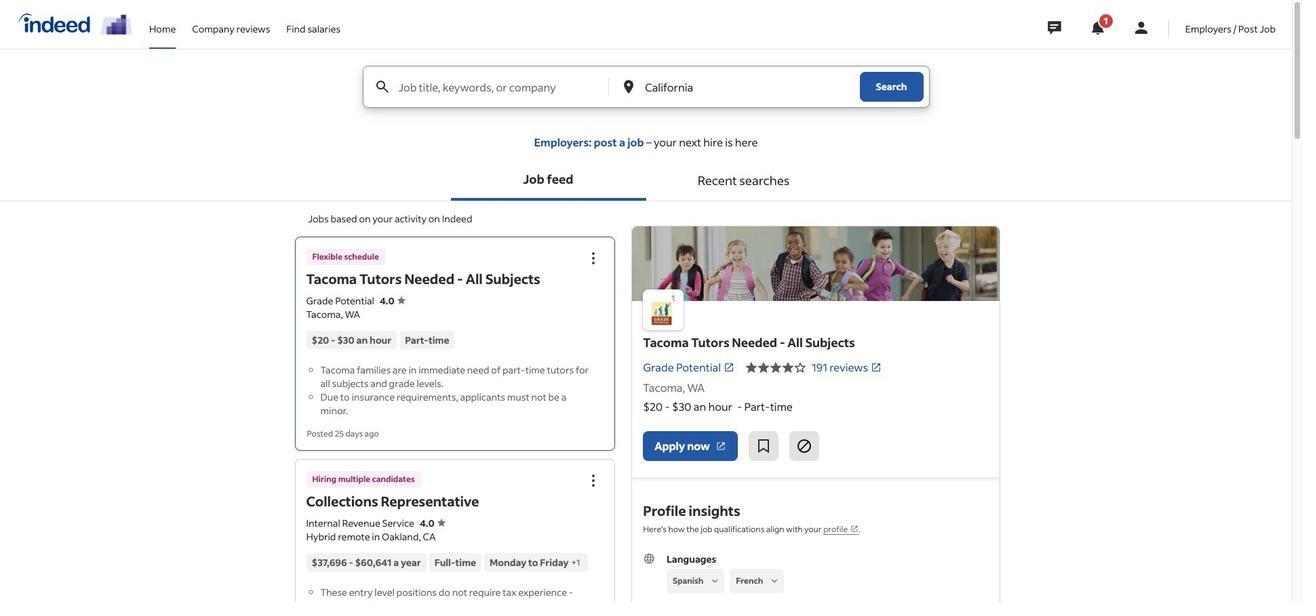 Task type: locate. For each thing, give the bounding box(es) containing it.
4.0 out of five stars rating image for job actions for collections representative is collapsed image
[[420, 517, 446, 530]]

None search field
[[352, 66, 941, 124]]

1 horizontal spatial 4.0 out of five stars rating image
[[420, 517, 446, 530]]

account image
[[1134, 20, 1150, 36]]

0 vertical spatial 4.0 out of five stars rating image
[[380, 295, 406, 307]]

4.0 out of five stars rating image for 'job actions for tacoma tutors needed - all subjects is collapsed' "icon"
[[380, 295, 406, 307]]

main content
[[0, 66, 1293, 603]]

tab list
[[0, 160, 1293, 202]]

1 vertical spatial 4.0 out of five stars rating image
[[420, 517, 446, 530]]

search: Job title, keywords, or company text field
[[396, 67, 608, 107]]

4 out of 5 stars image
[[746, 360, 807, 376]]

profile (opens in a new window) image
[[851, 525, 859, 534]]

messages unread count 0 image
[[1046, 14, 1064, 41]]

0 horizontal spatial 4.0 out of five stars rating image
[[380, 295, 406, 307]]

job actions for collections representative is collapsed image
[[586, 473, 602, 489]]

4.0 out of five stars rating image
[[380, 295, 406, 307], [420, 517, 446, 530]]

grade potential (opens in a new tab) image
[[724, 363, 735, 373]]

missing qualification image
[[769, 576, 781, 588]]

4 out of 5 stars. link to 191 reviews company ratings (opens in a new tab) image
[[871, 363, 882, 373]]

languages group
[[643, 553, 989, 603]]

grade potential logo image
[[633, 227, 1000, 302], [643, 290, 684, 330]]



Task type: describe. For each thing, give the bounding box(es) containing it.
not interested image
[[796, 439, 813, 455]]

job actions for tacoma tutors needed - all subjects is collapsed image
[[586, 250, 602, 267]]

at indeed, we're committed to increasing representation of women at all levels of indeed's global workforce to at least 50% by 2030 image
[[100, 14, 133, 35]]

Edit location text field
[[643, 67, 833, 107]]

save this job image
[[756, 439, 772, 455]]

apply now (opens in a new tab) image
[[716, 441, 727, 452]]

missing qualification image
[[709, 576, 722, 588]]



Task type: vqa. For each thing, say whether or not it's contained in the screenshot.
Job actions for RN - LVN Charge Nurse is collapsed icon in the left of the page
no



